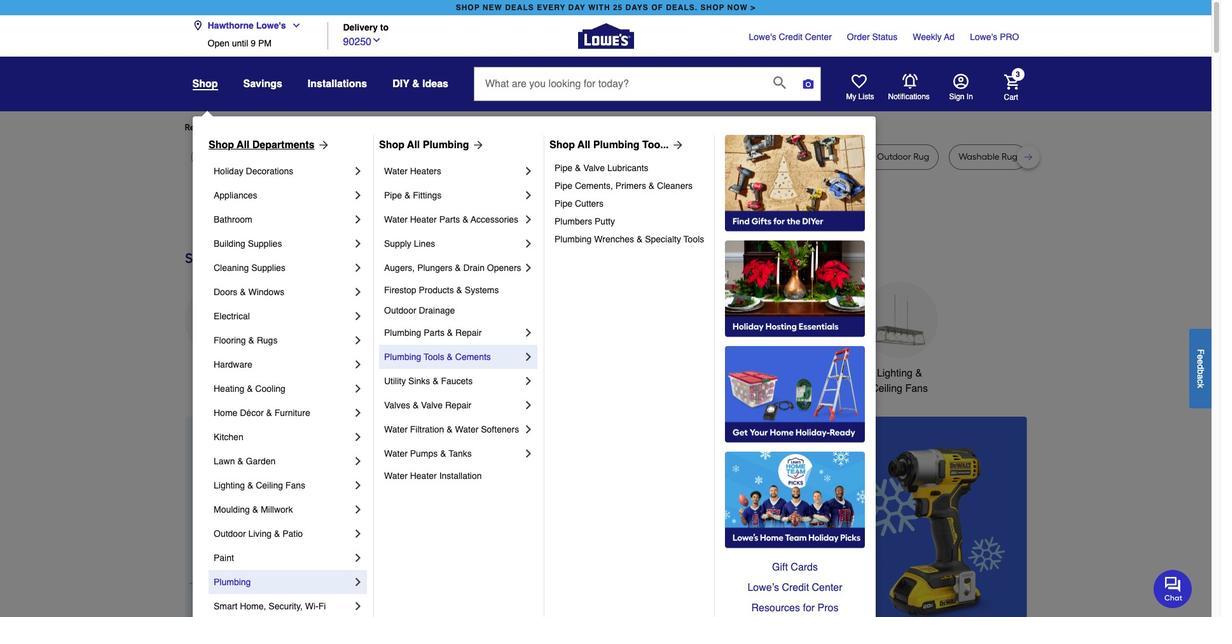 Task type: locate. For each thing, give the bounding box(es) containing it.
0 vertical spatial lighting
[[878, 368, 913, 379]]

1 horizontal spatial chevron down image
[[372, 35, 382, 45]]

lowe's credit center
[[748, 582, 843, 594]]

ceiling inside button
[[872, 383, 903, 395]]

0 horizontal spatial outdoor
[[214, 529, 246, 539]]

lawn & garden
[[214, 456, 276, 466]]

1 horizontal spatial home
[[805, 368, 832, 379]]

garden
[[246, 456, 276, 466]]

washable for washable rug
[[959, 151, 1000, 162]]

0 horizontal spatial ceiling
[[256, 480, 283, 491]]

all up furniture
[[407, 139, 420, 151]]

up to 50 percent off select tools and accessories. image
[[411, 417, 1027, 617]]

kitchen inside button
[[477, 368, 511, 379]]

& inside the plumbing parts & repair link
[[447, 328, 453, 338]]

0 horizontal spatial lighting & ceiling fans
[[214, 480, 305, 491]]

plumbing wrenches & specialty tools
[[555, 234, 705, 244]]

0 horizontal spatial valve
[[421, 400, 443, 410]]

firestop products & systems
[[384, 285, 499, 295]]

supply lines link
[[384, 232, 522, 256]]

repair for plumbing parts & repair
[[456, 328, 482, 338]]

chevron down image inside 90250 button
[[372, 35, 382, 45]]

departments
[[252, 139, 315, 151]]

supplies up windows
[[251, 263, 286, 273]]

chevron right image for water pumps & tanks
[[522, 447, 535, 460]]

tools down plumbing parts & repair
[[424, 352, 445, 362]]

lighting & ceiling fans
[[872, 368, 928, 395], [214, 480, 305, 491]]

plumbing for plumbing
[[214, 577, 251, 587]]

1 vertical spatial outdoor
[[214, 529, 246, 539]]

pipe cements, primers & cleaners
[[555, 181, 693, 191]]

washable rug
[[959, 151, 1018, 162]]

1 heater from the top
[[410, 214, 437, 225]]

1 and from the left
[[527, 151, 544, 162]]

softeners
[[481, 424, 519, 435]]

Search Query text field
[[475, 67, 764, 101]]

washable
[[740, 151, 781, 162], [959, 151, 1000, 162]]

pipe down water heaters at left top
[[384, 190, 402, 200]]

1 vertical spatial repair
[[445, 400, 472, 410]]

home inside 'link'
[[214, 408, 238, 418]]

lowe's up pm
[[256, 20, 286, 31]]

supply
[[384, 239, 412, 249]]

pipe down allen and roth area rug
[[555, 163, 573, 173]]

2 shop from the left
[[701, 3, 725, 12]]

chevron right image for cleaning supplies
[[352, 262, 365, 274]]

0 horizontal spatial all
[[237, 139, 250, 151]]

lowe's home improvement account image
[[954, 74, 969, 89]]

lists
[[859, 92, 875, 101]]

0 vertical spatial valve
[[584, 163, 605, 173]]

diy & ideas
[[393, 78, 449, 90]]

for up the 'departments' on the left of page
[[287, 122, 299, 133]]

plumbing down "plumbers"
[[555, 234, 592, 244]]

shop inside 'link'
[[379, 139, 405, 151]]

0 horizontal spatial smart
[[214, 601, 238, 612]]

and for allen and roth rug
[[655, 151, 672, 162]]

shop left now
[[701, 3, 725, 12]]

1 horizontal spatial and
[[655, 151, 672, 162]]

you for more suggestions for you
[[414, 122, 429, 133]]

1 vertical spatial kitchen
[[214, 432, 244, 442]]

1 shop from the left
[[209, 139, 234, 151]]

0 horizontal spatial tools
[[424, 352, 445, 362]]

0 vertical spatial parts
[[440, 214, 460, 225]]

plumbing up christmas
[[384, 352, 422, 362]]

0 horizontal spatial decorations
[[246, 166, 294, 176]]

faucets inside 'link'
[[441, 376, 473, 386]]

smart inside button
[[775, 368, 802, 379]]

sign in
[[950, 92, 974, 101]]

lawn & garden link
[[214, 449, 352, 473]]

2 horizontal spatial area
[[783, 151, 802, 162]]

gift cards
[[773, 562, 818, 573]]

0 horizontal spatial arrow right image
[[315, 139, 330, 151]]

1 vertical spatial decorations
[[389, 383, 444, 395]]

1 vertical spatial chevron down image
[[372, 35, 382, 45]]

water down water pumps & tanks
[[384, 471, 408, 481]]

find gifts for the diyer. image
[[725, 135, 866, 232]]

lowe's pro
[[971, 32, 1020, 42]]

2 heater from the top
[[410, 471, 437, 481]]

outdoor for outdoor drainage
[[384, 305, 417, 316]]

0 vertical spatial kitchen
[[477, 368, 511, 379]]

hawthorne lowe's button
[[193, 13, 307, 38]]

shop for shop all plumbing too...
[[550, 139, 575, 151]]

0 horizontal spatial shop
[[209, 139, 234, 151]]

1 vertical spatial valve
[[421, 400, 443, 410]]

& inside lighting & ceiling fans link
[[248, 480, 253, 491]]

supplies up cleaning supplies
[[248, 239, 282, 249]]

outdoor down moulding
[[214, 529, 246, 539]]

1 horizontal spatial for
[[400, 122, 412, 133]]

outdoor down firestop
[[384, 305, 417, 316]]

1 vertical spatial smart
[[214, 601, 238, 612]]

chevron right image for valves & valve repair
[[522, 399, 535, 412]]

cleaning supplies link
[[214, 256, 352, 280]]

4 rug from the left
[[346, 151, 362, 162]]

repair down outdoor drainage link
[[456, 328, 482, 338]]

1 horizontal spatial smart
[[775, 368, 802, 379]]

arrow right image up water heaters link
[[469, 139, 485, 151]]

0 vertical spatial repair
[[456, 328, 482, 338]]

repair down utility sinks & faucets 'link'
[[445, 400, 472, 410]]

1 horizontal spatial all
[[407, 139, 420, 151]]

3 area from the left
[[783, 151, 802, 162]]

1 vertical spatial center
[[812, 582, 843, 594]]

moulding & millwork
[[214, 505, 293, 515]]

valve up cements,
[[584, 163, 605, 173]]

outdoor living & patio
[[214, 529, 303, 539]]

chevron right image for heating & cooling
[[352, 382, 365, 395]]

shop down more suggestions for you link
[[379, 139, 405, 151]]

plumbing up the desk
[[423, 139, 469, 151]]

1 vertical spatial parts
[[424, 328, 445, 338]]

chevron right image for lawn & garden
[[352, 455, 365, 468]]

all inside 'link'
[[407, 139, 420, 151]]

1 vertical spatial lighting
[[214, 480, 245, 491]]

1 horizontal spatial lighting
[[878, 368, 913, 379]]

lowe's left pro
[[971, 32, 998, 42]]

more suggestions for you link
[[326, 122, 439, 134]]

0 vertical spatial tools
[[684, 234, 705, 244]]

shop
[[209, 139, 234, 151], [379, 139, 405, 151], [550, 139, 575, 151]]

2 arrow right image from the left
[[469, 139, 485, 151]]

decorations down christmas
[[389, 383, 444, 395]]

1 allen from the left
[[506, 151, 525, 162]]

0 vertical spatial center
[[806, 32, 832, 42]]

1 horizontal spatial decorations
[[389, 383, 444, 395]]

water up the supply
[[384, 214, 408, 225]]

fans inside button
[[906, 383, 928, 395]]

smart for smart home
[[775, 368, 802, 379]]

appliances up heating
[[198, 368, 248, 379]]

credit up resources for pros link
[[782, 582, 810, 594]]

0 vertical spatial supplies
[[248, 239, 282, 249]]

valves
[[384, 400, 410, 410]]

electrical link
[[214, 304, 352, 328]]

pm
[[258, 38, 272, 48]]

1 vertical spatial tools
[[424, 352, 445, 362]]

3 rug from the left
[[280, 151, 296, 162]]

& inside augers, plungers & drain openers link
[[455, 263, 461, 273]]

gift cards link
[[725, 557, 866, 578]]

0 horizontal spatial home
[[214, 408, 238, 418]]

8 rug from the left
[[914, 151, 930, 162]]

ideas
[[423, 78, 449, 90]]

heater for installation
[[410, 471, 437, 481]]

3 all from the left
[[578, 139, 591, 151]]

1 vertical spatial home
[[214, 408, 238, 418]]

chevron right image for outdoor living & patio
[[352, 528, 365, 540]]

smart for smart home, security, wi-fi
[[214, 601, 238, 612]]

heater up "lines"
[[410, 214, 437, 225]]

lowe's credit center link
[[725, 578, 866, 598]]

center for lowe's credit center
[[812, 582, 843, 594]]

25
[[613, 3, 623, 12]]

tools right 'specialty'
[[684, 234, 705, 244]]

windows
[[248, 287, 285, 297]]

0 vertical spatial bathroom
[[214, 214, 252, 225]]

90250
[[343, 36, 372, 47]]

pros
[[818, 603, 839, 614]]

lowe's for lowe's pro
[[971, 32, 998, 42]]

1 horizontal spatial lowe's
[[749, 32, 777, 42]]

heater down pumps
[[410, 471, 437, 481]]

water left pumps
[[384, 449, 408, 459]]

1 horizontal spatial kitchen
[[477, 368, 511, 379]]

recommended searches for you
[[185, 122, 316, 133]]

1 horizontal spatial fans
[[906, 383, 928, 395]]

camera image
[[802, 78, 815, 90]]

all
[[237, 139, 250, 151], [407, 139, 420, 151], [578, 139, 591, 151]]

0 horizontal spatial faucets
[[441, 376, 473, 386]]

2 shop from the left
[[379, 139, 405, 151]]

arrow right image inside shop all plumbing 'link'
[[469, 139, 485, 151]]

1 vertical spatial lighting & ceiling fans
[[214, 480, 305, 491]]

valve for lubricants
[[584, 163, 605, 173]]

1 vertical spatial credit
[[782, 582, 810, 594]]

0 horizontal spatial area
[[325, 151, 344, 162]]

allen for allen and roth area rug
[[506, 151, 525, 162]]

arrow right image down 'more'
[[315, 139, 330, 151]]

shop button
[[193, 78, 218, 90]]

credit up search image
[[779, 32, 803, 42]]

0 horizontal spatial chevron down image
[[286, 20, 301, 31]]

2 horizontal spatial arrow right image
[[669, 139, 684, 151]]

christmas decorations
[[389, 368, 444, 395]]

pipe up "plumbers"
[[555, 199, 573, 209]]

0 vertical spatial credit
[[779, 32, 803, 42]]

supplies inside cleaning supplies link
[[251, 263, 286, 273]]

decorations inside button
[[389, 383, 444, 395]]

lowe's wishes you and your family a happy hanukkah. image
[[185, 203, 1027, 235]]

chevron right image for water heaters
[[522, 165, 535, 178]]

2 you from the left
[[414, 122, 429, 133]]

arrow right image for shop all plumbing too...
[[669, 139, 684, 151]]

chevron right image for plumbing parts & repair
[[522, 326, 535, 339]]

lighting
[[878, 368, 913, 379], [214, 480, 245, 491]]

kitchen faucets button
[[475, 282, 551, 381]]

0 horizontal spatial shop
[[456, 3, 480, 12]]

arrow right image inside the shop all plumbing too... link
[[669, 139, 684, 151]]

& inside the pipe & valve lubricants link
[[575, 163, 581, 173]]

1 horizontal spatial outdoor
[[384, 305, 417, 316]]

cutters
[[575, 199, 604, 209]]

pipe up the pipe cutters
[[555, 181, 573, 191]]

& inside the lighting & ceiling fans
[[916, 368, 923, 379]]

0 vertical spatial ceiling
[[872, 383, 903, 395]]

pipe for pipe & valve lubricants
[[555, 163, 573, 173]]

e up b at the right of page
[[1196, 359, 1207, 364]]

0 horizontal spatial washable
[[740, 151, 781, 162]]

1 horizontal spatial bathroom
[[685, 368, 729, 379]]

pipe cutters link
[[555, 195, 706, 213]]

1 horizontal spatial shop
[[379, 139, 405, 151]]

chevron right image
[[522, 165, 535, 178], [352, 189, 365, 202], [352, 237, 365, 250], [522, 237, 535, 250], [352, 286, 365, 298], [352, 310, 365, 323], [352, 358, 365, 371], [352, 382, 365, 395], [352, 407, 365, 419], [522, 447, 535, 460], [352, 552, 365, 564], [352, 576, 365, 589], [352, 600, 365, 613]]

outdoor for outdoor living & patio
[[214, 529, 246, 539]]

parts down drainage
[[424, 328, 445, 338]]

0 horizontal spatial and
[[527, 151, 544, 162]]

1 roth from the left
[[546, 151, 565, 162]]

chevron right image for smart home, security, wi-fi
[[352, 600, 365, 613]]

cleaning supplies
[[214, 263, 286, 273]]

0 vertical spatial outdoor
[[384, 305, 417, 316]]

& inside water pumps & tanks link
[[440, 449, 446, 459]]

1 horizontal spatial area
[[567, 151, 586, 162]]

1 all from the left
[[237, 139, 250, 151]]

2 horizontal spatial for
[[803, 603, 815, 614]]

water heaters link
[[384, 159, 522, 183]]

holiday decorations
[[214, 166, 294, 176]]

holiday decorations link
[[214, 159, 352, 183]]

1 you from the left
[[301, 122, 316, 133]]

1 vertical spatial bathroom
[[685, 368, 729, 379]]

1 horizontal spatial washable
[[959, 151, 1000, 162]]

plumbing for plumbing tools & cements
[[384, 352, 422, 362]]

all down recommended searches for you heading
[[578, 139, 591, 151]]

chevron down image
[[286, 20, 301, 31], [372, 35, 382, 45]]

you inside more suggestions for you link
[[414, 122, 429, 133]]

lowe's down >
[[749, 32, 777, 42]]

1 vertical spatial appliances
[[198, 368, 248, 379]]

security,
[[269, 601, 303, 612]]

kitchen down cements
[[477, 368, 511, 379]]

plumbing down the outdoor drainage
[[384, 328, 422, 338]]

allen right the desk
[[506, 151, 525, 162]]

1 horizontal spatial ceiling
[[872, 383, 903, 395]]

0 vertical spatial home
[[805, 368, 832, 379]]

0 vertical spatial decorations
[[246, 166, 294, 176]]

chevron right image for pipe & fittings
[[522, 189, 535, 202]]

roth up pipe & valve lubricants on the top
[[546, 151, 565, 162]]

center up pros
[[812, 582, 843, 594]]

shop up 5x8
[[209, 139, 234, 151]]

lowe's home improvement logo image
[[578, 8, 634, 64]]

all down recommended searches for you
[[237, 139, 250, 151]]

25 days of deals. don't miss deals every day. same-day delivery on in-stock orders placed by 2 p m. image
[[185, 417, 390, 617]]

3 shop from the left
[[550, 139, 575, 151]]

1 horizontal spatial faucets
[[514, 368, 550, 379]]

for for searches
[[287, 122, 299, 133]]

1 horizontal spatial tools
[[684, 234, 705, 244]]

chevron right image for flooring & rugs
[[352, 334, 365, 347]]

water filtration & water softeners link
[[384, 417, 522, 442]]

and
[[527, 151, 544, 162], [655, 151, 672, 162]]

& inside water filtration & water softeners link
[[447, 424, 453, 435]]

parts down pipe & fittings link
[[440, 214, 460, 225]]

1 horizontal spatial valve
[[584, 163, 605, 173]]

supplies for cleaning supplies
[[251, 263, 286, 273]]

gift
[[773, 562, 788, 573]]

f e e d b a c k button
[[1190, 329, 1212, 408]]

0 horizontal spatial allen
[[506, 151, 525, 162]]

appliances down the holiday
[[214, 190, 257, 200]]

tools inside plumbing tools & cements link
[[424, 352, 445, 362]]

arrow right image inside the shop all departments link
[[315, 139, 330, 151]]

shop up allen and roth area rug
[[550, 139, 575, 151]]

allen
[[506, 151, 525, 162], [633, 151, 653, 162]]

arrow right image
[[315, 139, 330, 151], [469, 139, 485, 151], [669, 139, 684, 151]]

chevron right image for bathroom
[[352, 213, 365, 226]]

plumbing down paint
[[214, 577, 251, 587]]

weekly ad
[[913, 32, 955, 42]]

building supplies
[[214, 239, 282, 249]]

lowe's home team holiday picks. image
[[725, 452, 866, 549]]

1 washable from the left
[[740, 151, 781, 162]]

None search field
[[474, 67, 822, 113]]

1 vertical spatial heater
[[410, 471, 437, 481]]

water down furniture
[[384, 166, 408, 176]]

chevron right image for utility sinks & faucets
[[522, 375, 535, 388]]

chevron right image for doors & windows
[[352, 286, 365, 298]]

lowe's inside button
[[256, 20, 286, 31]]

6 rug from the left
[[694, 151, 710, 162]]

valve down utility sinks & faucets
[[421, 400, 443, 410]]

roth up cleaners
[[674, 151, 692, 162]]

& inside 'diy & ideas' button
[[412, 78, 420, 90]]

firestop
[[384, 285, 417, 295]]

suggestions
[[349, 122, 398, 133]]

shop left the new
[[456, 3, 480, 12]]

chevron right image for appliances
[[352, 189, 365, 202]]

water heaters
[[384, 166, 442, 176]]

decorations for christmas
[[389, 383, 444, 395]]

cements
[[456, 352, 491, 362]]

0 vertical spatial lighting & ceiling fans
[[872, 368, 928, 395]]

2 allen from the left
[[633, 151, 653, 162]]

3 arrow right image from the left
[[669, 139, 684, 151]]

fans
[[906, 383, 928, 395], [286, 480, 305, 491]]

parts
[[440, 214, 460, 225], [424, 328, 445, 338]]

valves & valve repair link
[[384, 393, 522, 417]]

for up shop all plumbing
[[400, 122, 412, 133]]

pipe cutters
[[555, 199, 604, 209]]

0 vertical spatial chevron down image
[[286, 20, 301, 31]]

9
[[251, 38, 256, 48]]

recommended searches for you heading
[[185, 122, 1027, 134]]

cleaners
[[657, 181, 693, 191]]

weekly
[[913, 32, 942, 42]]

plumbing for plumbing parts & repair
[[384, 328, 422, 338]]

1 horizontal spatial you
[[414, 122, 429, 133]]

pipe for pipe cutters
[[555, 199, 573, 209]]

outdoor drainage link
[[384, 300, 535, 321]]

decorations down rug rug in the left top of the page
[[246, 166, 294, 176]]

center for lowe's credit center
[[806, 32, 832, 42]]

lowe's home improvement lists image
[[852, 74, 867, 89]]

you left 'more'
[[301, 122, 316, 133]]

paint link
[[214, 546, 352, 570]]

supplies for building supplies
[[248, 239, 282, 249]]

indoor outdoor rug
[[849, 151, 930, 162]]

electrical
[[214, 311, 250, 321]]

kitchen faucets
[[477, 368, 550, 379]]

to
[[380, 23, 389, 33]]

2 horizontal spatial all
[[578, 139, 591, 151]]

0 horizontal spatial lowe's
[[256, 20, 286, 31]]

chevron right image for supply lines
[[522, 237, 535, 250]]

& inside lawn & garden link
[[238, 456, 244, 466]]

center left order
[[806, 32, 832, 42]]

2 and from the left
[[655, 151, 672, 162]]

0 horizontal spatial roth
[[546, 151, 565, 162]]

recommended
[[185, 122, 246, 133]]

arrow right image up cleaners
[[669, 139, 684, 151]]

1 horizontal spatial allen
[[633, 151, 653, 162]]

and for allen and roth area rug
[[527, 151, 544, 162]]

for for suggestions
[[400, 122, 412, 133]]

desk
[[457, 151, 476, 162]]

0 horizontal spatial kitchen
[[214, 432, 244, 442]]

2 all from the left
[[407, 139, 420, 151]]

supplies inside building supplies link
[[248, 239, 282, 249]]

water for water pumps & tanks
[[384, 449, 408, 459]]

1 vertical spatial ceiling
[[256, 480, 283, 491]]

you up shop all plumbing
[[414, 122, 429, 133]]

allen down too...
[[633, 151, 653, 162]]

shop
[[193, 78, 218, 90]]

& inside the "plumbing wrenches & specialty tools" link
[[637, 234, 643, 244]]

1 horizontal spatial arrow right image
[[469, 139, 485, 151]]

plumbers
[[555, 216, 593, 227]]

2 horizontal spatial shop
[[550, 139, 575, 151]]

chevron right image for holiday decorations
[[352, 165, 365, 178]]

parts inside water heater parts & accessories link
[[440, 214, 460, 225]]

0 horizontal spatial bathroom
[[214, 214, 252, 225]]

1 horizontal spatial lighting & ceiling fans
[[872, 368, 928, 395]]

putty
[[595, 216, 615, 227]]

2 washable from the left
[[959, 151, 1000, 162]]

smart home, security, wi-fi link
[[214, 594, 352, 617]]

chevron right image for moulding & millwork
[[352, 503, 365, 516]]

tools
[[684, 234, 705, 244], [424, 352, 445, 362]]

chevron right image for kitchen
[[352, 431, 365, 444]]

0 vertical spatial smart
[[775, 368, 802, 379]]

0 horizontal spatial for
[[287, 122, 299, 133]]

0 horizontal spatial you
[[301, 122, 316, 133]]

2 horizontal spatial lowe's
[[971, 32, 998, 42]]

allen for allen and roth rug
[[633, 151, 653, 162]]

kitchen up the lawn
[[214, 432, 244, 442]]

1 horizontal spatial shop
[[701, 3, 725, 12]]

all for shop all plumbing too...
[[578, 139, 591, 151]]

0 vertical spatial heater
[[410, 214, 437, 225]]

chevron right image
[[352, 165, 365, 178], [522, 189, 535, 202], [352, 213, 365, 226], [522, 213, 535, 226], [352, 262, 365, 274], [522, 262, 535, 274], [522, 326, 535, 339], [352, 334, 365, 347], [522, 351, 535, 363], [522, 375, 535, 388], [522, 399, 535, 412], [522, 423, 535, 436], [352, 431, 365, 444], [352, 455, 365, 468], [352, 479, 365, 492], [352, 503, 365, 516], [352, 528, 365, 540]]

1 vertical spatial supplies
[[251, 263, 286, 273]]

0 horizontal spatial lighting
[[214, 480, 245, 491]]

1 vertical spatial fans
[[286, 480, 305, 491]]

1 horizontal spatial roth
[[674, 151, 692, 162]]

1 arrow right image from the left
[[315, 139, 330, 151]]

2 roth from the left
[[674, 151, 692, 162]]

for left pros
[[803, 603, 815, 614]]

e up d
[[1196, 354, 1207, 359]]

installations
[[308, 78, 367, 90]]

0 vertical spatial fans
[[906, 383, 928, 395]]

water down valves
[[384, 424, 408, 435]]



Task type: vqa. For each thing, say whether or not it's contained in the screenshot.
middle View
no



Task type: describe. For each thing, give the bounding box(es) containing it.
sinks
[[409, 376, 430, 386]]

specialty
[[645, 234, 682, 244]]

lighting inside button
[[878, 368, 913, 379]]

wi-
[[305, 601, 319, 612]]

wrenches
[[595, 234, 635, 244]]

furniture
[[392, 151, 428, 162]]

hawthorne
[[208, 20, 254, 31]]

indoor
[[849, 151, 876, 162]]

outdoor drainage
[[384, 305, 455, 316]]

& inside valves & valve repair link
[[413, 400, 419, 410]]

5 rug from the left
[[588, 151, 604, 162]]

heating & cooling link
[[214, 377, 352, 401]]

washable for washable area rug
[[740, 151, 781, 162]]

& inside the outdoor living & patio link
[[274, 529, 280, 539]]

holiday hosting essentials. image
[[725, 241, 866, 337]]

parts inside the plumbing parts & repair link
[[424, 328, 445, 338]]

all for shop all plumbing
[[407, 139, 420, 151]]

pipe for pipe cements, primers & cleaners
[[555, 181, 573, 191]]

utility sinks & faucets link
[[384, 369, 522, 393]]

lowe's credit center link
[[749, 31, 832, 43]]

flooring & rugs link
[[214, 328, 352, 353]]

plumbing tools & cements link
[[384, 345, 522, 369]]

& inside flooring & rugs link
[[248, 335, 254, 346]]

f e e d b a c k
[[1196, 349, 1207, 388]]

bathroom link
[[214, 207, 352, 232]]

with
[[589, 3, 611, 12]]

arrow right image for shop all departments
[[315, 139, 330, 151]]

chevron right image for paint
[[352, 552, 365, 564]]

pipe & fittings
[[384, 190, 442, 200]]

a
[[1196, 374, 1207, 379]]

you for recommended searches for you
[[301, 122, 316, 133]]

valve for repair
[[421, 400, 443, 410]]

kitchen for kitchen
[[214, 432, 244, 442]]

area rug
[[325, 151, 362, 162]]

smart home button
[[765, 282, 842, 381]]

plumbing wrenches & specialty tools link
[[555, 230, 706, 248]]

7 rug from the left
[[804, 151, 820, 162]]

lighting & ceiling fans inside lighting & ceiling fans button
[[872, 368, 928, 395]]

credit for lowe's
[[782, 582, 810, 594]]

& inside home décor & furniture 'link'
[[266, 408, 272, 418]]

tanks
[[449, 449, 472, 459]]

lighting & ceiling fans link
[[214, 473, 352, 498]]

utility sinks & faucets
[[384, 376, 473, 386]]

shop all departments
[[209, 139, 315, 151]]

cart
[[1005, 93, 1019, 102]]

& inside firestop products & systems link
[[457, 285, 463, 295]]

appliances button
[[185, 282, 261, 381]]

augers, plungers & drain openers
[[384, 263, 522, 273]]

chevron right image for hardware
[[352, 358, 365, 371]]

& inside pipe & fittings link
[[405, 190, 411, 200]]

plumbing down recommended searches for you heading
[[594, 139, 640, 151]]

3
[[1016, 70, 1021, 79]]

& inside heating & cooling link
[[247, 384, 253, 394]]

furniture
[[275, 408, 310, 418]]

pumps
[[410, 449, 438, 459]]

pipe & fittings link
[[384, 183, 522, 207]]

chevron right image for lighting & ceiling fans
[[352, 479, 365, 492]]

90250 button
[[343, 33, 382, 49]]

sign
[[950, 92, 965, 101]]

water heater parts & accessories
[[384, 214, 519, 225]]

water pumps & tanks
[[384, 449, 472, 459]]

paint
[[214, 553, 234, 563]]

plumbing for plumbing wrenches & specialty tools
[[555, 234, 592, 244]]

roth for rug
[[674, 151, 692, 162]]

chevron right image for water heater parts & accessories
[[522, 213, 535, 226]]

until
[[232, 38, 248, 48]]

plumbing inside 'link'
[[423, 139, 469, 151]]

1 shop from the left
[[456, 3, 480, 12]]

water for water heaters
[[384, 166, 408, 176]]

water up tanks
[[455, 424, 479, 435]]

savings button
[[243, 73, 282, 95]]

cooling
[[255, 384, 286, 394]]

rug rug
[[262, 151, 296, 162]]

& inside doors & windows link
[[240, 287, 246, 297]]

rugs
[[257, 335, 278, 346]]

appliances inside "button"
[[198, 368, 248, 379]]

cleaning
[[214, 263, 249, 273]]

9 rug from the left
[[1002, 151, 1018, 162]]

weekly ad link
[[913, 31, 955, 43]]

primers
[[616, 181, 647, 191]]

lowe's for lowe's credit center
[[749, 32, 777, 42]]

1 e from the top
[[1196, 354, 1207, 359]]

2 rug from the left
[[262, 151, 278, 162]]

filtration
[[410, 424, 444, 435]]

plumbers putty link
[[555, 213, 706, 230]]

1 area from the left
[[325, 151, 344, 162]]

arrow right image for shop all plumbing
[[469, 139, 485, 151]]

chevron right image for plumbing
[[352, 576, 365, 589]]

chevron right image for augers, plungers & drain openers
[[522, 262, 535, 274]]

chevron right image for electrical
[[352, 310, 365, 323]]

hawthorne lowe's
[[208, 20, 286, 31]]

search image
[[774, 76, 787, 89]]

0 vertical spatial appliances
[[214, 190, 257, 200]]

shop for shop all departments
[[209, 139, 234, 151]]

chevron right image for home décor & furniture
[[352, 407, 365, 419]]

water heater installation link
[[384, 466, 535, 486]]

water for water heater installation
[[384, 471, 408, 481]]

heating & cooling
[[214, 384, 286, 394]]

faucets inside button
[[514, 368, 550, 379]]

chevron right image for plumbing tools & cements
[[522, 351, 535, 363]]

days
[[626, 3, 649, 12]]

pipe for pipe & fittings
[[384, 190, 402, 200]]

credit for lowe's
[[779, 32, 803, 42]]

sign in button
[[950, 74, 974, 102]]

kitchen for kitchen faucets
[[477, 368, 511, 379]]

lowe's home improvement cart image
[[1005, 74, 1020, 89]]

get your home holiday-ready. image
[[725, 346, 866, 443]]

chat invite button image
[[1154, 569, 1193, 608]]

bathroom inside button
[[685, 368, 729, 379]]

in
[[967, 92, 974, 101]]

lowe's
[[748, 582, 780, 594]]

building
[[214, 239, 246, 249]]

chevron right image for water filtration & water softeners
[[522, 423, 535, 436]]

lowe's home improvement notification center image
[[903, 74, 918, 89]]

0 horizontal spatial fans
[[286, 480, 305, 491]]

& inside utility sinks & faucets 'link'
[[433, 376, 439, 386]]

arrow right image
[[1004, 528, 1017, 541]]

tools inside the "plumbing wrenches & specialty tools" link
[[684, 234, 705, 244]]

lines
[[414, 239, 435, 249]]

christmas
[[394, 368, 439, 379]]

rug 5x8
[[201, 151, 233, 162]]

millwork
[[261, 505, 293, 515]]

hardware
[[214, 360, 252, 370]]

decorations for holiday
[[246, 166, 294, 176]]

scroll to item #2 image
[[685, 615, 718, 617]]

water filtration & water softeners
[[384, 424, 519, 435]]

shop all plumbing too...
[[550, 139, 669, 151]]

heater for parts
[[410, 214, 437, 225]]

shop for shop all plumbing
[[379, 139, 405, 151]]

all for shop all departments
[[237, 139, 250, 151]]

holiday
[[214, 166, 244, 176]]

& inside moulding & millwork link
[[252, 505, 258, 515]]

plungers
[[418, 263, 453, 273]]

location image
[[193, 20, 203, 31]]

home,
[[240, 601, 266, 612]]

k
[[1196, 384, 1207, 388]]

shop new deals every day with 25 days of deals. shop now > link
[[454, 0, 759, 15]]

shop all plumbing too... link
[[550, 137, 684, 153]]

resources for pros
[[752, 603, 839, 614]]

shop all plumbing link
[[379, 137, 485, 153]]

cards
[[791, 562, 818, 573]]

décor
[[240, 408, 264, 418]]

cements,
[[575, 181, 613, 191]]

chevron right image for building supplies
[[352, 237, 365, 250]]

installations button
[[308, 73, 367, 95]]

& inside pipe cements, primers & cleaners link
[[649, 181, 655, 191]]

outdoor
[[878, 151, 912, 162]]

2 e from the top
[[1196, 359, 1207, 364]]

5x8
[[219, 151, 233, 162]]

now
[[728, 3, 748, 12]]

order status
[[848, 32, 898, 42]]

water for water heater parts & accessories
[[384, 214, 408, 225]]

& inside plumbing tools & cements link
[[447, 352, 453, 362]]

kitchen link
[[214, 425, 352, 449]]

& inside water heater parts & accessories link
[[463, 214, 469, 225]]

shop 25 days of deals by category image
[[185, 248, 1027, 269]]

repair for valves & valve repair
[[445, 400, 472, 410]]

1 rug from the left
[[201, 151, 217, 162]]

2 area from the left
[[567, 151, 586, 162]]

roth for area
[[546, 151, 565, 162]]

home inside button
[[805, 368, 832, 379]]

installation
[[440, 471, 482, 481]]

water heater installation
[[384, 471, 482, 481]]

lighting & ceiling fans inside lighting & ceiling fans link
[[214, 480, 305, 491]]

bathroom button
[[669, 282, 745, 381]]

plumbers putty
[[555, 216, 615, 227]]

resources for pros link
[[725, 598, 866, 617]]

water for water filtration & water softeners
[[384, 424, 408, 435]]

my lists
[[847, 92, 875, 101]]

deals
[[505, 3, 534, 12]]



